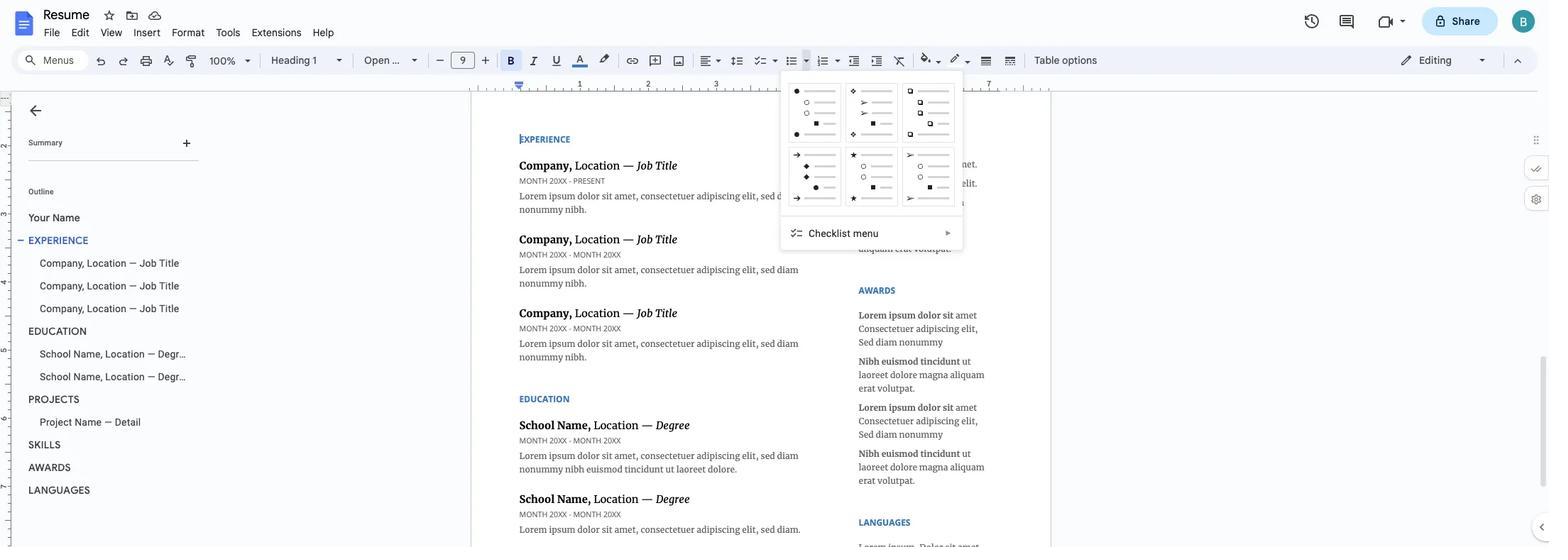 Task type: locate. For each thing, give the bounding box(es) containing it.
awards
[[28, 462, 71, 474]]

school name, location — degree down education
[[40, 349, 190, 360]]

2 vertical spatial company, location — job title
[[40, 303, 179, 315]]

extensions menu item
[[246, 24, 307, 41]]

1 vertical spatial school name, location — degree
[[40, 371, 190, 383]]

school down education
[[40, 349, 71, 360]]

menu inside application
[[781, 71, 963, 250]]

1 vertical spatial company,
[[40, 280, 84, 292]]

menu bar containing file
[[38, 18, 340, 42]]

format menu item
[[166, 24, 210, 41]]

skills
[[28, 439, 61, 452]]

detail
[[115, 417, 141, 428]]

application containing share
[[0, 0, 1549, 547]]

sans
[[392, 54, 415, 67]]

3 title from the top
[[159, 303, 179, 315]]

2 degree from the top
[[158, 371, 190, 383]]

company,
[[40, 258, 84, 269], [40, 280, 84, 292], [40, 303, 84, 315]]

0 vertical spatial school
[[40, 349, 71, 360]]

border dash image
[[1002, 50, 1019, 70]]

outline heading
[[11, 187, 205, 207]]

Zoom field
[[204, 50, 257, 72]]

1 vertical spatial name
[[75, 417, 102, 428]]

company, location — job title
[[40, 258, 179, 269], [40, 280, 179, 292], [40, 303, 179, 315]]

file
[[44, 26, 60, 39]]

view menu item
[[95, 24, 128, 41]]

1 vertical spatial job
[[140, 280, 157, 292]]

1 vertical spatial company, location — job title
[[40, 280, 179, 292]]

0 vertical spatial name
[[52, 212, 80, 224]]

1 vertical spatial degree
[[158, 371, 190, 383]]

1 degree from the top
[[158, 349, 190, 360]]

insert
[[134, 26, 161, 39]]

3 company, from the top
[[40, 303, 84, 315]]

location
[[87, 258, 127, 269], [87, 280, 127, 292], [87, 303, 127, 315], [105, 349, 145, 360], [105, 371, 145, 383]]

3 company, location — job title from the top
[[40, 303, 179, 315]]

school up projects
[[40, 371, 71, 383]]

menu
[[781, 71, 963, 250]]

0 vertical spatial job
[[140, 258, 157, 269]]

Star checkbox
[[99, 6, 119, 26]]

row 2. column 3. 3d arrow, hollow, square element
[[903, 147, 955, 207]]

0 vertical spatial company, location — job title
[[40, 258, 179, 269]]

mode and view toolbar
[[1390, 46, 1530, 75]]

project
[[40, 417, 72, 428]]

1 vertical spatial title
[[159, 280, 179, 292]]

name, up projects
[[74, 371, 103, 383]]

school name, location — degree up detail on the left bottom of page
[[40, 371, 190, 383]]

name
[[52, 212, 80, 224], [75, 417, 102, 428]]

2 vertical spatial job
[[140, 303, 157, 315]]

view
[[101, 26, 122, 39]]

1 vertical spatial name,
[[74, 371, 103, 383]]

0 vertical spatial company,
[[40, 258, 84, 269]]

1 vertical spatial school
[[40, 371, 71, 383]]

row up menu
[[787, 145, 957, 209]]

name, down education
[[74, 349, 103, 360]]

2 company, location — job title from the top
[[40, 280, 179, 292]]

open sans
[[364, 54, 415, 67]]

text color image
[[572, 50, 588, 67]]

degree
[[158, 349, 190, 360], [158, 371, 190, 383]]

extensions
[[252, 26, 302, 39]]

2 vertical spatial title
[[159, 303, 179, 315]]

2 job from the top
[[140, 280, 157, 292]]

0 vertical spatial name,
[[74, 349, 103, 360]]

share button
[[1422, 7, 1498, 36]]

menu containing c
[[781, 71, 963, 250]]

open
[[364, 54, 390, 67]]

name right 'project' at the left bottom
[[75, 417, 102, 428]]

experience
[[28, 234, 89, 247]]

0 vertical spatial degree
[[158, 349, 190, 360]]

name up experience at the left of the page
[[52, 212, 80, 224]]

2 vertical spatial company,
[[40, 303, 84, 315]]

file menu item
[[38, 24, 66, 41]]

checklist menu h element
[[809, 228, 883, 239]]

1 name, from the top
[[74, 349, 103, 360]]

2 title from the top
[[159, 280, 179, 292]]

format
[[172, 26, 205, 39]]

Menus field
[[18, 50, 89, 70]]

Rename text field
[[38, 6, 98, 23]]

0 vertical spatial title
[[159, 258, 179, 269]]

menu bar
[[38, 18, 340, 42]]

row
[[787, 81, 957, 145], [787, 145, 957, 209]]

2 row from the top
[[787, 145, 957, 209]]

school name, location — degree
[[40, 349, 190, 360], [40, 371, 190, 383]]

menu bar banner
[[0, 0, 1549, 547]]

row 1. column 3. checkbox element
[[903, 83, 955, 143]]

name,
[[74, 349, 103, 360], [74, 371, 103, 383]]

heading
[[271, 54, 310, 67]]

row up row 2. column 2. star, hollow, square element
[[787, 81, 957, 145]]

2 name, from the top
[[74, 371, 103, 383]]

school
[[40, 349, 71, 360], [40, 371, 71, 383]]

title
[[159, 258, 179, 269], [159, 280, 179, 292], [159, 303, 179, 315]]

application
[[0, 0, 1549, 547]]

0 vertical spatial school name, location — degree
[[40, 349, 190, 360]]

table options
[[1035, 54, 1097, 67]]

—
[[129, 258, 137, 269], [129, 280, 137, 292], [129, 303, 137, 315], [147, 349, 155, 360], [147, 371, 155, 383], [104, 417, 112, 428]]

projects
[[28, 393, 80, 406]]

job
[[140, 258, 157, 269], [140, 280, 157, 292], [140, 303, 157, 315]]



Task type: describe. For each thing, give the bounding box(es) containing it.
styles list. heading 1 selected. option
[[271, 50, 328, 70]]

name for your
[[52, 212, 80, 224]]

ecklist
[[821, 228, 851, 239]]

2 school from the top
[[40, 371, 71, 383]]

Font size text field
[[452, 52, 474, 69]]

1
[[313, 54, 317, 67]]

insert image image
[[671, 50, 687, 70]]

table options button
[[1028, 50, 1104, 71]]

options
[[1062, 54, 1097, 67]]

summary heading
[[28, 138, 62, 149]]

2 company, from the top
[[40, 280, 84, 292]]

your
[[28, 212, 50, 224]]

help menu item
[[307, 24, 340, 41]]

row 2. column 1. arrow, diamond, bullet element
[[789, 147, 841, 207]]

row 1. column 1. bullet, hollow, square element
[[789, 83, 841, 143]]

tools
[[216, 26, 240, 39]]

row 1. column 2. crossed diamond, 3d arrow, square element
[[846, 83, 898, 143]]

main toolbar
[[88, 0, 1104, 403]]

share
[[1453, 15, 1481, 28]]

highlight color image
[[596, 50, 612, 67]]

document outline element
[[11, 92, 205, 547]]

c
[[809, 228, 815, 239]]

heading 1
[[271, 54, 317, 67]]

►
[[945, 229, 952, 237]]

1 job from the top
[[140, 258, 157, 269]]

your name
[[28, 212, 80, 224]]

menu bar inside menu bar banner
[[38, 18, 340, 42]]

table
[[1035, 54, 1060, 67]]

h
[[815, 228, 821, 239]]

summary
[[28, 138, 62, 148]]

menu
[[853, 228, 879, 239]]

project name — detail
[[40, 417, 141, 428]]

border width image
[[978, 50, 995, 70]]

education
[[28, 325, 87, 338]]

help
[[313, 26, 334, 39]]

c h ecklist menu
[[809, 228, 879, 239]]

edit
[[71, 26, 89, 39]]

1 row from the top
[[787, 81, 957, 145]]

3 job from the top
[[140, 303, 157, 315]]

1 company, location — job title from the top
[[40, 258, 179, 269]]

1 company, from the top
[[40, 258, 84, 269]]

insert menu item
[[128, 24, 166, 41]]

line & paragraph spacing image
[[729, 50, 745, 70]]

outline
[[28, 187, 54, 197]]

Zoom text field
[[206, 51, 240, 71]]

font list. open sans selected. option
[[364, 50, 415, 70]]

1 title from the top
[[159, 258, 179, 269]]

2 school name, location — degree from the top
[[40, 371, 190, 383]]

editing
[[1420, 54, 1452, 67]]

tools menu item
[[210, 24, 246, 41]]

edit menu item
[[66, 24, 95, 41]]

1 school from the top
[[40, 349, 71, 360]]

editing button
[[1390, 50, 1498, 71]]

row 2. column 2. star, hollow, square element
[[846, 147, 898, 207]]

1 school name, location — degree from the top
[[40, 349, 190, 360]]

name for project
[[75, 417, 102, 428]]

languages
[[28, 484, 90, 497]]

Font size field
[[451, 52, 481, 70]]



Task type: vqa. For each thing, say whether or not it's contained in the screenshot.
DIRTY DANCING option
no



